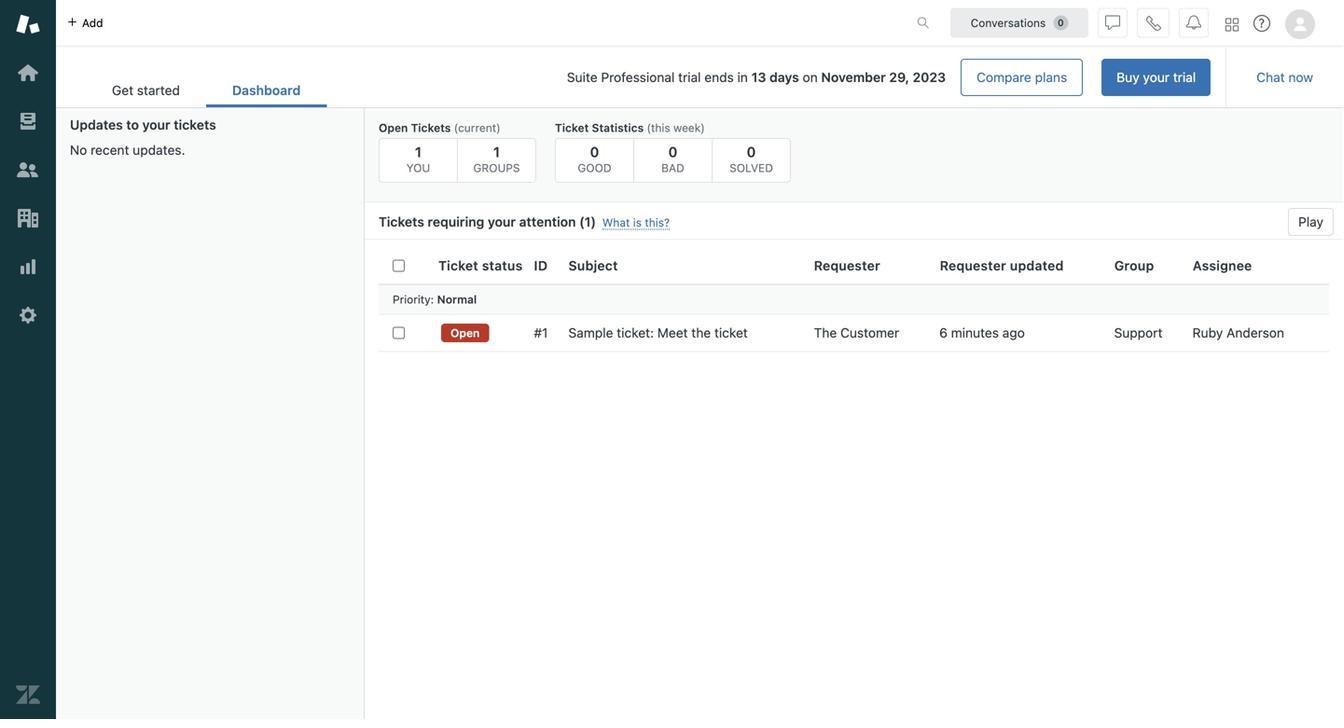 Task type: locate. For each thing, give the bounding box(es) containing it.
requester for requester updated
[[940, 258, 1007, 273]]

2 0 from the left
[[668, 144, 678, 160]]

29,
[[889, 70, 909, 85]]

0 inside 0 solved
[[747, 144, 756, 160]]

status
[[482, 258, 523, 273]]

1
[[415, 144, 422, 160], [493, 144, 500, 160], [585, 214, 591, 229]]

1 0 from the left
[[590, 144, 599, 160]]

chat
[[1257, 69, 1285, 85]]

your right buy
[[1143, 69, 1170, 85]]

good
[[578, 161, 612, 174]]

ruby anderson
[[1193, 325, 1285, 340]]

open inside grid
[[451, 326, 480, 340]]

0 inside 0 bad
[[668, 144, 678, 160]]

grid
[[365, 247, 1343, 719]]

the customer
[[814, 325, 899, 340]]

0 horizontal spatial requester
[[814, 258, 881, 273]]

1 up you
[[415, 144, 422, 160]]

suite professional trial ends in 13 days on november 29, 2023
[[567, 70, 946, 85]]

1 horizontal spatial your
[[488, 214, 516, 229]]

tab list
[[86, 73, 327, 107]]

conversations button
[[951, 8, 1089, 38]]

admin image
[[16, 303, 40, 327]]

tab list containing get started
[[86, 73, 327, 107]]

sample ticket: meet the ticket
[[568, 325, 748, 340]]

0 vertical spatial your
[[1143, 69, 1170, 85]]

trial down notifications icon
[[1173, 69, 1196, 85]]

1 inside 1 groups
[[493, 144, 500, 160]]

1 for 1 groups
[[493, 144, 500, 160]]

2023
[[913, 70, 946, 85]]

1 inside 1 you
[[415, 144, 422, 160]]

trial left ends
[[678, 70, 701, 85]]

buy
[[1117, 69, 1140, 85]]

ticket inside grid
[[438, 258, 479, 273]]

1 for 1 you
[[415, 144, 422, 160]]

)
[[591, 214, 596, 229]]

your for tickets requiring your attention ( 1 ) what is this?
[[488, 214, 516, 229]]

priority
[[393, 293, 431, 306]]

3 0 from the left
[[747, 144, 756, 160]]

1 horizontal spatial 0
[[668, 144, 678, 160]]

your up status
[[488, 214, 516, 229]]

the
[[814, 325, 837, 340]]

2 horizontal spatial 0
[[747, 144, 756, 160]]

1 vertical spatial your
[[142, 117, 170, 132]]

ticket statistics (this week)
[[555, 121, 705, 134]]

open up 1 you
[[379, 121, 408, 134]]

your right to at left top
[[142, 117, 170, 132]]

0 horizontal spatial open
[[379, 121, 408, 134]]

0 for 0 bad
[[668, 144, 678, 160]]

tickets up select all tickets checkbox
[[379, 214, 424, 229]]

customers image
[[16, 158, 40, 182]]

0 vertical spatial open
[[379, 121, 408, 134]]

ticket up 0 good
[[555, 121, 589, 134]]

open down normal
[[451, 326, 480, 340]]

meet
[[657, 325, 688, 340]]

november
[[821, 70, 886, 85]]

0
[[590, 144, 599, 160], [668, 144, 678, 160], [747, 144, 756, 160]]

0 horizontal spatial 1
[[415, 144, 422, 160]]

1 vertical spatial ticket
[[438, 258, 479, 273]]

tickets up 1 you
[[411, 121, 451, 134]]

ticket up normal
[[438, 258, 479, 273]]

trial inside button
[[1173, 69, 1196, 85]]

ticket
[[555, 121, 589, 134], [438, 258, 479, 273]]

2 vertical spatial your
[[488, 214, 516, 229]]

get started tab
[[86, 73, 206, 107]]

requester
[[814, 258, 881, 273], [940, 258, 1007, 273]]

compare plans button
[[961, 59, 1083, 96]]

0 inside 0 good
[[590, 144, 599, 160]]

tickets
[[411, 121, 451, 134], [379, 214, 424, 229]]

1 left the what in the top left of the page
[[585, 214, 591, 229]]

started
[[137, 83, 180, 98]]

2 trial from the left
[[678, 70, 701, 85]]

0 bad
[[662, 144, 685, 174]]

chat now button
[[1242, 59, 1328, 96]]

requester up "the customer"
[[814, 258, 881, 273]]

1 you
[[406, 144, 430, 174]]

no recent updates.
[[70, 142, 185, 158]]

0 vertical spatial ticket
[[555, 121, 589, 134]]

1 horizontal spatial ticket
[[555, 121, 589, 134]]

plans
[[1035, 69, 1067, 85]]

your
[[1143, 69, 1170, 85], [142, 117, 170, 132], [488, 214, 516, 229]]

1 vertical spatial tickets
[[379, 214, 424, 229]]

section
[[342, 59, 1211, 96]]

0 horizontal spatial trial
[[678, 70, 701, 85]]

1 horizontal spatial requester
[[940, 258, 1007, 273]]

0 horizontal spatial your
[[142, 117, 170, 132]]

none checkbox inside grid
[[393, 327, 405, 339]]

recent
[[91, 142, 129, 158]]

6 minutes ago
[[939, 325, 1025, 340]]

0 horizontal spatial 0
[[590, 144, 599, 160]]

0 horizontal spatial ticket
[[438, 258, 479, 273]]

trial
[[1173, 69, 1196, 85], [678, 70, 701, 85]]

1 up groups
[[493, 144, 500, 160]]

your inside button
[[1143, 69, 1170, 85]]

days
[[770, 70, 799, 85]]

to
[[126, 117, 139, 132]]

requester left updated
[[940, 258, 1007, 273]]

(
[[579, 214, 585, 229]]

in
[[737, 70, 748, 85]]

get
[[112, 83, 133, 98]]

ticket status
[[438, 258, 523, 273]]

1 requester from the left
[[814, 258, 881, 273]]

2 requester from the left
[[940, 258, 1007, 273]]

ends
[[705, 70, 734, 85]]

ticket
[[715, 325, 748, 340]]

minutes
[[951, 325, 999, 340]]

ago
[[1003, 325, 1025, 340]]

open for open
[[451, 326, 480, 340]]

1 horizontal spatial trial
[[1173, 69, 1196, 85]]

ticket:
[[617, 325, 654, 340]]

:
[[431, 293, 434, 306]]

main element
[[0, 0, 56, 719]]

sample ticket: meet the ticket link
[[568, 325, 748, 341]]

2 horizontal spatial your
[[1143, 69, 1170, 85]]

group
[[1115, 258, 1154, 273]]

1 horizontal spatial 1
[[493, 144, 500, 160]]

(this
[[647, 121, 670, 134]]

(current)
[[454, 121, 501, 134]]

None checkbox
[[393, 327, 405, 339]]

1 vertical spatial open
[[451, 326, 480, 340]]

zendesk products image
[[1226, 18, 1239, 31]]

reporting image
[[16, 255, 40, 279]]

Select All Tickets checkbox
[[393, 260, 405, 272]]

updates.
[[133, 142, 185, 158]]

1 horizontal spatial open
[[451, 326, 480, 340]]

ticket for ticket status
[[438, 258, 479, 273]]

13
[[752, 70, 766, 85]]

grid containing ticket status
[[365, 247, 1343, 719]]

zendesk support image
[[16, 12, 40, 36]]

updates
[[70, 117, 123, 132]]

open
[[379, 121, 408, 134], [451, 326, 480, 340]]

subject
[[569, 258, 618, 273]]

this?
[[645, 216, 670, 229]]

0 up solved
[[747, 144, 756, 160]]

id
[[534, 258, 548, 273]]

1 trial from the left
[[1173, 69, 1196, 85]]

0 up good
[[590, 144, 599, 160]]

buy your trial
[[1117, 69, 1196, 85]]

requiring
[[428, 214, 484, 229]]

0 up bad
[[668, 144, 678, 160]]



Task type: vqa. For each thing, say whether or not it's contained in the screenshot.
Sample
yes



Task type: describe. For each thing, give the bounding box(es) containing it.
updates to your tickets
[[70, 117, 216, 132]]

anderson
[[1227, 325, 1285, 340]]

0 for 0 solved
[[747, 144, 756, 160]]

notifications image
[[1187, 15, 1201, 30]]

updated
[[1010, 258, 1064, 273]]

normal
[[437, 293, 477, 306]]

button displays agent's chat status as invisible. image
[[1105, 15, 1120, 30]]

chat now
[[1257, 69, 1313, 85]]

what
[[602, 216, 630, 229]]

requester updated
[[940, 258, 1064, 273]]

0 for 0 good
[[590, 144, 599, 160]]

tickets
[[174, 117, 216, 132]]

2 horizontal spatial 1
[[585, 214, 591, 229]]

organizations image
[[16, 206, 40, 230]]

dashboard
[[232, 83, 301, 98]]

attention
[[519, 214, 576, 229]]

assignee
[[1193, 258, 1252, 273]]

zendesk image
[[16, 683, 40, 707]]

trial for your
[[1173, 69, 1196, 85]]

is
[[633, 216, 642, 229]]

add button
[[56, 0, 114, 46]]

1 groups
[[473, 144, 520, 174]]

buy your trial button
[[1102, 59, 1211, 96]]

priority : normal
[[393, 293, 477, 306]]

#1
[[534, 325, 548, 340]]

solved
[[730, 161, 773, 174]]

your for updates to your tickets
[[142, 117, 170, 132]]

0 solved
[[730, 144, 773, 174]]

tickets requiring your attention ( 1 ) what is this?
[[379, 214, 670, 229]]

you
[[406, 161, 430, 174]]

sample
[[568, 325, 613, 340]]

the
[[692, 325, 711, 340]]

0 vertical spatial tickets
[[411, 121, 451, 134]]

get started
[[112, 83, 180, 98]]

on
[[803, 70, 818, 85]]

November 29, 2023 text field
[[821, 70, 946, 85]]

statistics
[[592, 121, 644, 134]]

get started image
[[16, 61, 40, 85]]

ruby
[[1193, 325, 1223, 340]]

0 good
[[578, 144, 612, 174]]

suite
[[567, 70, 598, 85]]

play
[[1299, 214, 1324, 229]]

get help image
[[1254, 15, 1270, 32]]

compare plans
[[977, 69, 1067, 85]]

compare
[[977, 69, 1032, 85]]

ticket for ticket statistics (this week)
[[555, 121, 589, 134]]

views image
[[16, 109, 40, 133]]

now
[[1289, 69, 1313, 85]]

play button
[[1288, 208, 1334, 236]]

conversations
[[971, 16, 1046, 29]]

trial for professional
[[678, 70, 701, 85]]

no
[[70, 142, 87, 158]]

professional
[[601, 70, 675, 85]]

groups
[[473, 161, 520, 174]]

open for open tickets (current)
[[379, 121, 408, 134]]

week)
[[674, 121, 705, 134]]

open tickets (current)
[[379, 121, 501, 134]]

6
[[939, 325, 948, 340]]

support
[[1114, 325, 1163, 340]]

bad
[[662, 161, 685, 174]]

add
[[82, 16, 103, 29]]

requester for requester
[[814, 258, 881, 273]]

section containing compare plans
[[342, 59, 1211, 96]]

customer
[[841, 325, 899, 340]]



